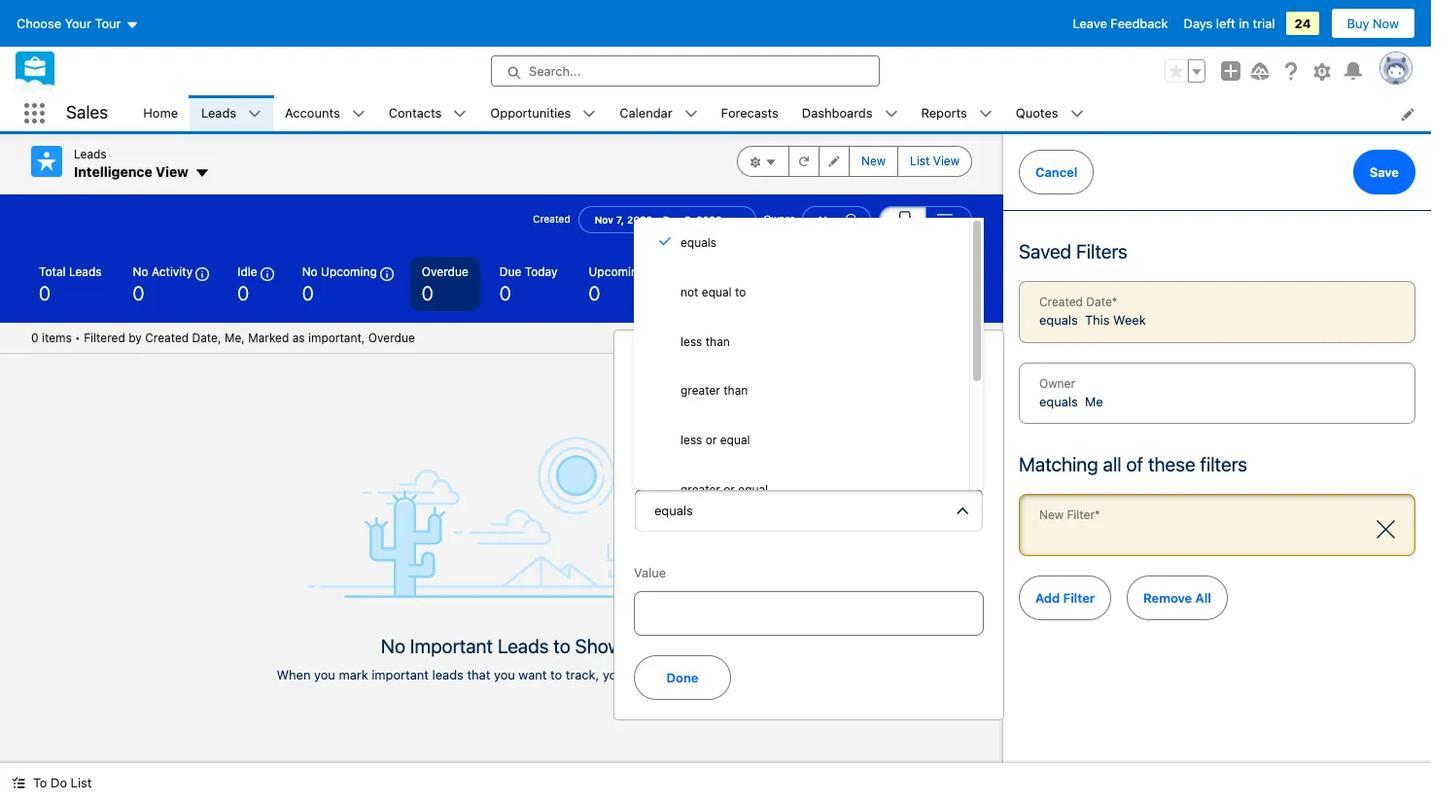 Task type: vqa. For each thing, say whether or not it's contained in the screenshot.
170
no



Task type: describe. For each thing, give the bounding box(es) containing it.
1 vertical spatial list
[[71, 775, 92, 791]]

to inside list box
[[735, 285, 747, 299]]

quotes
[[1016, 105, 1059, 120]]

calendar
[[620, 105, 673, 120]]

reports list item
[[910, 95, 1005, 131]]

2 vertical spatial group
[[879, 206, 973, 233]]

that
[[467, 667, 491, 683]]

marked
[[248, 330, 289, 345]]

overdue inside key performance indicators group
[[422, 264, 469, 279]]

save
[[1370, 164, 1400, 180]]

trial
[[1253, 16, 1276, 31]]

2 vertical spatial to
[[551, 667, 562, 683]]

saved filters
[[1019, 240, 1128, 263]]

forecasts
[[721, 105, 779, 120]]

me button
[[802, 206, 872, 233]]

search... button
[[491, 55, 880, 87]]

2 2023 from the left
[[697, 214, 722, 225]]

text default image for contacts
[[454, 107, 467, 121]]

new for new
[[862, 154, 886, 168]]

1 vertical spatial to
[[554, 635, 571, 658]]

idle
[[238, 264, 257, 279]]

all
[[1196, 590, 1212, 606]]

no upcoming
[[302, 264, 377, 279]]

sales
[[66, 102, 108, 123]]

list inside group
[[911, 154, 930, 168]]

opportunities link
[[479, 95, 583, 131]]

5,
[[685, 214, 694, 225]]

due today 0
[[500, 264, 558, 304]]

when
[[277, 667, 311, 683]]

greater for greater or equal
[[681, 483, 721, 497]]

reports link
[[910, 95, 979, 131]]

leads inside total leads 0
[[69, 264, 102, 279]]

find
[[638, 667, 660, 683]]

than for less than
[[706, 334, 730, 349]]

contacts list item
[[377, 95, 479, 131]]

0 inside total leads 0
[[39, 282, 51, 304]]

do
[[51, 775, 67, 791]]

text default image for quotes
[[1071, 107, 1084, 121]]

done button
[[634, 655, 732, 700]]

show
[[575, 635, 623, 658]]

forecasts link
[[710, 95, 791, 131]]

days
[[1184, 16, 1213, 31]]

home
[[143, 105, 178, 120]]

you'll
[[603, 667, 634, 683]]

date
[[1087, 295, 1113, 309]]

text default image for leads
[[248, 107, 262, 121]]

total leads 0
[[39, 264, 102, 304]]

leads link
[[190, 95, 248, 131]]

24
[[1295, 16, 1312, 31]]

text default image for accounts
[[352, 107, 365, 121]]

equals option
[[634, 218, 970, 267]]

greater for greater than
[[681, 384, 721, 398]]

key performance indicators group
[[0, 256, 1004, 322]]

leads list item
[[190, 95, 273, 131]]

cancel button
[[1019, 150, 1095, 195]]

of
[[1127, 453, 1144, 476]]

here.
[[697, 667, 727, 683]]

filters
[[1201, 453, 1248, 476]]

filter for new filter *
[[1068, 508, 1095, 522]]

important
[[372, 667, 429, 683]]

* for new filter *
[[1095, 508, 1101, 522]]

all
[[1104, 453, 1122, 476]]

new for new filter *
[[1040, 508, 1064, 522]]

want
[[519, 667, 547, 683]]

home link
[[132, 95, 190, 131]]

dec
[[663, 214, 682, 225]]

owner for owner equals me
[[1040, 376, 1076, 391]]

to do list button
[[0, 764, 103, 803]]

to do list
[[33, 775, 92, 791]]

view for intelligence view
[[156, 163, 189, 180]]

me,
[[225, 330, 245, 345]]

due
[[500, 264, 522, 279]]

done
[[667, 670, 699, 685]]

text default image for dashboards
[[885, 107, 898, 121]]

me inside owner equals me
[[1086, 393, 1104, 409]]

accounts list item
[[273, 95, 377, 131]]

view for list view
[[934, 154, 960, 168]]

opportunities list item
[[479, 95, 608, 131]]

nov
[[595, 214, 614, 225]]

leave
[[1074, 16, 1108, 31]]

list box containing equals
[[634, 218, 984, 515]]

mark
[[339, 667, 368, 683]]

reports
[[922, 105, 968, 120]]

left
[[1217, 16, 1236, 31]]

text default image for opportunities
[[583, 107, 597, 121]]

text default image inside the "to do list" button
[[12, 777, 25, 790]]

owner equals me
[[1040, 376, 1104, 409]]

choose your tour
[[17, 16, 121, 31]]

equals inside button
[[655, 503, 693, 519]]

week
[[1114, 312, 1147, 328]]

•
[[75, 330, 81, 345]]

matching all of these filters
[[1019, 453, 1248, 476]]

less or equal
[[681, 433, 751, 448]]

than for greater than
[[724, 384, 748, 398]]

dashboards
[[802, 105, 873, 120]]

calendar list item
[[608, 95, 710, 131]]

add filter
[[1036, 590, 1095, 606]]

intelligence view
[[74, 163, 189, 180]]

0 items • filtered by created date, me, marked as important, overdue status
[[31, 330, 415, 345]]

* for created date * equals this week
[[1113, 295, 1118, 309]]

less for less than
[[681, 334, 703, 349]]

remove
[[1144, 590, 1193, 606]]

no for activity
[[133, 264, 148, 279]]

1 upcoming from the left
[[321, 264, 377, 279]]

filters
[[1077, 240, 1128, 263]]

leads
[[432, 667, 464, 683]]

0 items • filtered by created date, me, marked as important, overdue
[[31, 330, 415, 345]]

dashboards list item
[[791, 95, 910, 131]]

Operator button
[[634, 488, 984, 533]]

0 inside the overdue 0
[[422, 282, 434, 304]]

0 vertical spatial group
[[1165, 59, 1206, 83]]

leave feedback link
[[1074, 16, 1169, 31]]

equal for less
[[721, 433, 751, 448]]

no important leads to show when you mark important leads that you want to track, you'll find them here.
[[277, 635, 727, 683]]

contacts
[[389, 105, 442, 120]]

less for less or equal
[[681, 433, 703, 448]]

your
[[65, 16, 91, 31]]

buy
[[1348, 16, 1370, 31]]

Value text field
[[634, 591, 984, 636]]

value
[[634, 565, 667, 581]]

leads up intelligence
[[74, 147, 107, 161]]



Task type: locate. For each thing, give the bounding box(es) containing it.
them
[[664, 667, 694, 683]]

than
[[706, 334, 730, 349], [724, 384, 748, 398]]

list view button
[[898, 146, 973, 177]]

1 horizontal spatial *
[[1113, 295, 1118, 309]]

overdue 0
[[422, 264, 469, 304]]

0 horizontal spatial you
[[314, 667, 336, 683]]

owner
[[764, 213, 795, 225], [1040, 376, 1076, 391]]

equal up greater or equal
[[721, 433, 751, 448]]

overdue left the due
[[422, 264, 469, 279]]

1 horizontal spatial me
[[1086, 393, 1104, 409]]

equals down greater or equal
[[655, 503, 693, 519]]

new filter *
[[1040, 508, 1101, 522]]

new button
[[849, 146, 899, 177]]

0 horizontal spatial owner
[[764, 213, 795, 225]]

1 greater from the top
[[681, 384, 721, 398]]

to right want
[[551, 667, 562, 683]]

text default image for reports
[[979, 107, 993, 121]]

contacts link
[[377, 95, 454, 131]]

text default image inside quotes list item
[[1071, 107, 1084, 121]]

date,
[[192, 330, 221, 345]]

1 vertical spatial less
[[681, 433, 703, 448]]

text default image up new button
[[885, 107, 898, 121]]

or down 'less or equal'
[[724, 483, 735, 497]]

or for less
[[706, 433, 717, 448]]

owner inside owner equals me
[[1040, 376, 1076, 391]]

1 horizontal spatial no
[[302, 264, 318, 279]]

2 text default image from the left
[[583, 107, 597, 121]]

upcoming 0
[[589, 264, 645, 304]]

upcoming up important,
[[321, 264, 377, 279]]

0 inside upcoming 0
[[589, 282, 601, 304]]

text default image inside leads list item
[[248, 107, 262, 121]]

text default image down leads link
[[194, 166, 210, 181]]

choose
[[17, 16, 61, 31]]

2 vertical spatial created
[[145, 330, 189, 345]]

you right that
[[494, 667, 515, 683]]

no inside the 'no important leads to show when you mark important leads that you want to track, you'll find them here.'
[[381, 635, 406, 658]]

equals left the this
[[1040, 312, 1079, 328]]

text default image left to
[[12, 777, 25, 790]]

filter right add
[[1064, 590, 1095, 606]]

1 horizontal spatial new
[[1040, 508, 1064, 522]]

intelligence
[[74, 163, 152, 180]]

items
[[42, 330, 72, 345]]

group
[[1165, 59, 1206, 83], [737, 146, 973, 177], [879, 206, 973, 233]]

total
[[39, 264, 66, 279]]

1 horizontal spatial 2023
[[697, 214, 722, 225]]

1 vertical spatial new
[[1040, 508, 1064, 522]]

view inside button
[[934, 154, 960, 168]]

text default image inside calendar list item
[[684, 107, 698, 121]]

filter inside add filter button
[[1064, 590, 1095, 606]]

owner for owner
[[764, 213, 795, 225]]

leads right home
[[201, 105, 236, 120]]

nov 7, 2023 - dec 5, 2023
[[595, 214, 722, 225]]

equal for greater
[[739, 483, 769, 497]]

2 less from the top
[[681, 433, 703, 448]]

list containing home
[[132, 95, 1432, 131]]

1 vertical spatial greater
[[681, 483, 721, 497]]

to
[[33, 775, 47, 791]]

1 vertical spatial *
[[1095, 508, 1101, 522]]

2 horizontal spatial created
[[1040, 295, 1084, 309]]

created for created date * equals this week
[[1040, 295, 1084, 309]]

2 horizontal spatial text default image
[[885, 107, 898, 121]]

text default image right the accounts
[[352, 107, 365, 121]]

1 horizontal spatial overdue
[[422, 264, 469, 279]]

equals
[[681, 235, 717, 250], [1040, 312, 1079, 328], [1040, 393, 1079, 409], [655, 503, 693, 519]]

not
[[681, 285, 699, 299]]

less down the not
[[681, 334, 703, 349]]

1 less from the top
[[681, 334, 703, 349]]

1 vertical spatial or
[[724, 483, 735, 497]]

leads up want
[[498, 635, 549, 658]]

0 vertical spatial less
[[681, 334, 703, 349]]

3 text default image from the left
[[885, 107, 898, 121]]

me inside button
[[819, 214, 834, 225]]

0 vertical spatial greater
[[681, 384, 721, 398]]

2 greater from the top
[[681, 483, 721, 497]]

* up week
[[1113, 295, 1118, 309]]

list
[[132, 95, 1432, 131]]

list view
[[911, 154, 960, 168]]

0 horizontal spatial upcoming
[[321, 264, 377, 279]]

now
[[1374, 16, 1400, 31]]

equals down 5,
[[681, 235, 717, 250]]

leads inside list item
[[201, 105, 236, 120]]

1 vertical spatial filter
[[1064, 590, 1095, 606]]

text default image right reports
[[979, 107, 993, 121]]

new down matching
[[1040, 508, 1064, 522]]

1 you from the left
[[314, 667, 336, 683]]

no
[[133, 264, 148, 279], [302, 264, 318, 279], [381, 635, 406, 658]]

text default image right quotes
[[1071, 107, 1084, 121]]

less than
[[681, 334, 730, 349]]

add filter button
[[1019, 575, 1112, 620]]

leads right total
[[69, 264, 102, 279]]

text default image inside reports list item
[[979, 107, 993, 121]]

0 horizontal spatial view
[[156, 163, 189, 180]]

accounts link
[[273, 95, 352, 131]]

0 horizontal spatial *
[[1095, 508, 1101, 522]]

feedback
[[1111, 16, 1169, 31]]

0 vertical spatial created
[[533, 213, 571, 225]]

view down the reports link
[[934, 154, 960, 168]]

* inside created date * equals this week
[[1113, 295, 1118, 309]]

this
[[1086, 312, 1110, 328]]

no for upcoming
[[302, 264, 318, 279]]

track,
[[566, 667, 600, 683]]

0 horizontal spatial or
[[706, 433, 717, 448]]

1 horizontal spatial created
[[533, 213, 571, 225]]

0 horizontal spatial 2023
[[627, 214, 653, 225]]

new inside button
[[862, 154, 886, 168]]

1 vertical spatial me
[[1086, 393, 1104, 409]]

0 vertical spatial overdue
[[422, 264, 469, 279]]

7,
[[617, 214, 625, 225]]

owner down created date * equals this week
[[1040, 376, 1076, 391]]

equals inside created date * equals this week
[[1040, 312, 1079, 328]]

2 you from the left
[[494, 667, 515, 683]]

0
[[39, 282, 51, 304], [133, 282, 144, 304], [238, 282, 249, 304], [302, 282, 314, 304], [422, 282, 434, 304], [500, 282, 511, 304], [589, 282, 601, 304], [31, 330, 38, 345]]

remove all
[[1144, 590, 1212, 606]]

group down list view button
[[879, 206, 973, 233]]

2023 right 5,
[[697, 214, 722, 225]]

add
[[1036, 590, 1061, 606]]

leads
[[201, 105, 236, 120], [74, 147, 107, 161], [69, 264, 102, 279], [498, 635, 549, 658]]

cancel
[[1036, 164, 1078, 180]]

to up track, on the left of the page
[[554, 635, 571, 658]]

0 vertical spatial filter
[[1068, 508, 1095, 522]]

quotes list item
[[1005, 95, 1096, 131]]

0 vertical spatial or
[[706, 433, 717, 448]]

0 vertical spatial owner
[[764, 213, 795, 225]]

less down greater than at the top of the page
[[681, 433, 703, 448]]

text default image inside the opportunities list item
[[583, 107, 597, 121]]

in
[[1240, 16, 1250, 31]]

text default image right contacts
[[454, 107, 467, 121]]

leads inside the 'no important leads to show when you mark important leads that you want to track, you'll find them here.'
[[498, 635, 549, 658]]

as
[[293, 330, 305, 345]]

nov 7, 2023 - dec 5, 2023 button
[[578, 206, 756, 233]]

2 horizontal spatial no
[[381, 635, 406, 658]]

or down greater than at the top of the page
[[706, 433, 717, 448]]

important,
[[308, 330, 365, 345]]

1 vertical spatial owner
[[1040, 376, 1076, 391]]

text default image
[[248, 107, 262, 121], [454, 107, 467, 121], [684, 107, 698, 121], [979, 107, 993, 121], [1071, 107, 1084, 121], [194, 166, 210, 181], [12, 777, 25, 790]]

0 inside due today 0
[[500, 282, 511, 304]]

group containing new
[[737, 146, 973, 177]]

created right by
[[145, 330, 189, 345]]

1 2023 from the left
[[627, 214, 653, 225]]

no left activity
[[133, 264, 148, 279]]

1 horizontal spatial you
[[494, 667, 515, 683]]

tour
[[95, 16, 121, 31]]

equal down 'less or equal'
[[739, 483, 769, 497]]

view right intelligence
[[156, 163, 189, 180]]

0 vertical spatial me
[[819, 214, 834, 225]]

equals inside owner equals me
[[1040, 393, 1079, 409]]

overdue right important,
[[368, 330, 415, 345]]

0 horizontal spatial created
[[145, 330, 189, 345]]

list right do
[[71, 775, 92, 791]]

text default image for calendar
[[684, 107, 698, 121]]

equal
[[702, 285, 732, 299], [721, 433, 751, 448], [739, 483, 769, 497]]

1 horizontal spatial text default image
[[583, 107, 597, 121]]

no for important
[[381, 635, 406, 658]]

created left nov
[[533, 213, 571, 225]]

-
[[656, 214, 660, 225]]

owner left the me button
[[764, 213, 795, 225]]

2 upcoming from the left
[[589, 264, 645, 279]]

0 horizontal spatial new
[[862, 154, 886, 168]]

1 vertical spatial than
[[724, 384, 748, 398]]

to right the not
[[735, 285, 747, 299]]

no right idle
[[302, 264, 318, 279]]

* down "matching all of these filters"
[[1095, 508, 1101, 522]]

list right new button
[[911, 154, 930, 168]]

1 horizontal spatial owner
[[1040, 376, 1076, 391]]

0 vertical spatial to
[[735, 285, 747, 299]]

0 horizontal spatial no
[[133, 264, 148, 279]]

upcoming down 7,
[[589, 264, 645, 279]]

1 vertical spatial overdue
[[368, 330, 415, 345]]

filter down matching
[[1068, 508, 1095, 522]]

0 horizontal spatial overdue
[[368, 330, 415, 345]]

greater down 'less or equal'
[[681, 483, 721, 497]]

*
[[1113, 295, 1118, 309], [1095, 508, 1101, 522]]

created
[[533, 213, 571, 225], [1040, 295, 1084, 309], [145, 330, 189, 345]]

1 vertical spatial equal
[[721, 433, 751, 448]]

1 horizontal spatial list
[[911, 154, 930, 168]]

remove all button
[[1128, 575, 1228, 620]]

2023 left -
[[627, 214, 653, 225]]

text default image down the search... button
[[684, 107, 698, 121]]

1 horizontal spatial view
[[934, 154, 960, 168]]

0 vertical spatial list
[[911, 154, 930, 168]]

no activity
[[133, 264, 193, 279]]

0 vertical spatial equal
[[702, 285, 732, 299]]

0 vertical spatial *
[[1113, 295, 1118, 309]]

by
[[129, 330, 142, 345]]

filter for add filter
[[1064, 590, 1095, 606]]

or for greater
[[724, 483, 735, 497]]

equals up matching
[[1040, 393, 1079, 409]]

accounts
[[285, 105, 340, 120]]

filtered
[[84, 330, 125, 345]]

not equal to
[[681, 285, 747, 299]]

text default image inside the accounts list item
[[352, 107, 365, 121]]

calendar link
[[608, 95, 684, 131]]

buy now
[[1348, 16, 1400, 31]]

buy now button
[[1331, 8, 1416, 39]]

activity
[[152, 264, 193, 279]]

new
[[862, 154, 886, 168], [1040, 508, 1064, 522]]

choose your tour button
[[16, 8, 140, 39]]

these
[[1149, 453, 1196, 476]]

important
[[410, 635, 493, 658]]

to
[[735, 285, 747, 299], [554, 635, 571, 658], [551, 667, 562, 683]]

greater down less than
[[681, 384, 721, 398]]

equals inside option
[[681, 235, 717, 250]]

days left in trial
[[1184, 16, 1276, 31]]

list box
[[634, 218, 984, 515]]

group down days
[[1165, 59, 1206, 83]]

created inside created date * equals this week
[[1040, 295, 1084, 309]]

created date * equals this week
[[1040, 295, 1147, 328]]

search...
[[529, 63, 581, 79]]

created for created
[[533, 213, 571, 225]]

you left mark at bottom left
[[314, 667, 336, 683]]

0 vertical spatial than
[[706, 334, 730, 349]]

text default image left calendar link
[[583, 107, 597, 121]]

than up greater than at the top of the page
[[706, 334, 730, 349]]

than up 'less or equal'
[[724, 384, 748, 398]]

leave feedback
[[1074, 16, 1169, 31]]

new down dashboards list item
[[862, 154, 886, 168]]

text default image left accounts link
[[248, 107, 262, 121]]

group down dashboards list item
[[737, 146, 973, 177]]

1 horizontal spatial or
[[724, 483, 735, 497]]

2 vertical spatial equal
[[739, 483, 769, 497]]

0 horizontal spatial me
[[819, 214, 834, 225]]

1 horizontal spatial upcoming
[[589, 264, 645, 279]]

text default image inside contacts list item
[[454, 107, 467, 121]]

greater or equal
[[681, 483, 769, 497]]

text default image inside dashboards list item
[[885, 107, 898, 121]]

equal right the not
[[702, 285, 732, 299]]

0 vertical spatial new
[[862, 154, 886, 168]]

today
[[525, 264, 558, 279]]

no up important
[[381, 635, 406, 658]]

1 text default image from the left
[[352, 107, 365, 121]]

0 horizontal spatial text default image
[[352, 107, 365, 121]]

0 horizontal spatial list
[[71, 775, 92, 791]]

me
[[819, 214, 834, 225], [1086, 393, 1104, 409]]

less
[[681, 334, 703, 349], [681, 433, 703, 448]]

1 vertical spatial group
[[737, 146, 973, 177]]

1 vertical spatial created
[[1040, 295, 1084, 309]]

greater than
[[681, 384, 748, 398]]

dashboards link
[[791, 95, 885, 131]]

greater
[[681, 384, 721, 398], [681, 483, 721, 497]]

created left date
[[1040, 295, 1084, 309]]

text default image
[[352, 107, 365, 121], [583, 107, 597, 121], [885, 107, 898, 121]]



